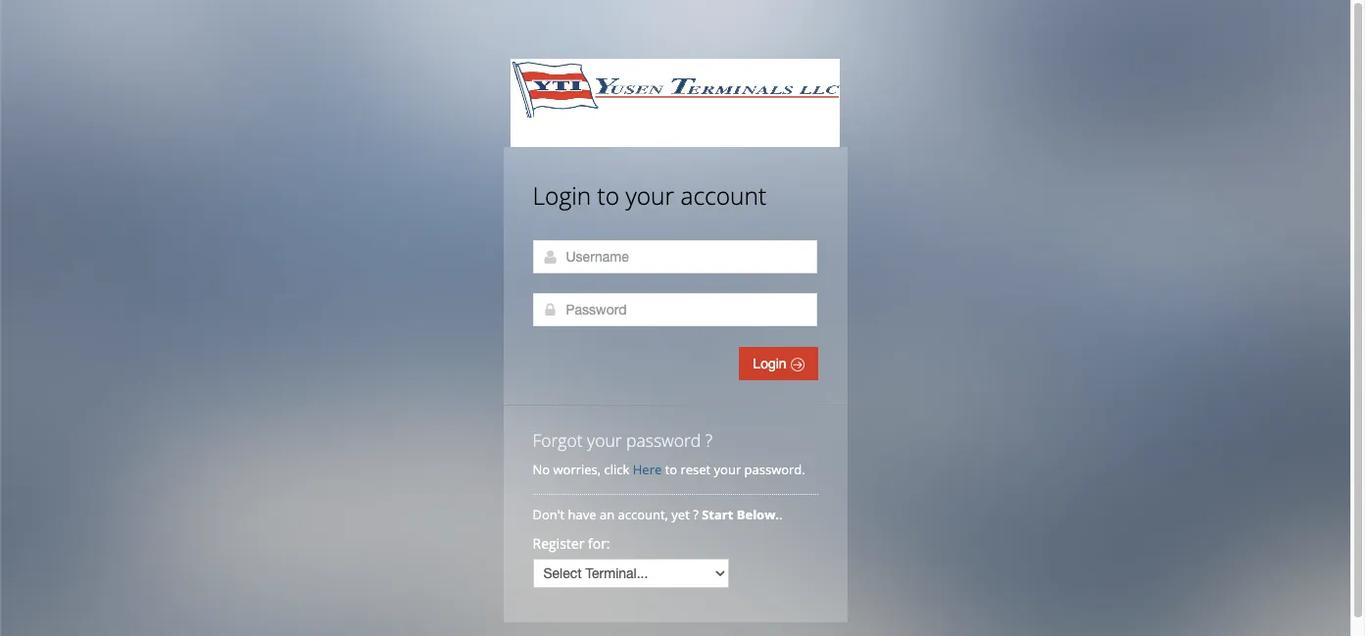 Task type: locate. For each thing, give the bounding box(es) containing it.
1 horizontal spatial login
[[753, 356, 791, 372]]

register for:
[[533, 534, 610, 553]]

1 vertical spatial login
[[753, 356, 791, 372]]

login for login to your account
[[533, 179, 591, 212]]

don't have an account, yet ? start below. .
[[533, 506, 786, 524]]

to right here
[[665, 461, 678, 479]]

to
[[598, 179, 620, 212], [665, 461, 678, 479]]

your up username text box
[[626, 179, 675, 212]]

to inside forgot your password ? no worries, click here to reset your password.
[[665, 461, 678, 479]]

0 horizontal spatial your
[[587, 429, 622, 452]]

1 horizontal spatial ?
[[706, 429, 713, 452]]

Password password field
[[533, 293, 817, 327]]

0 horizontal spatial ?
[[693, 506, 699, 524]]

account
[[681, 179, 767, 212]]

0 vertical spatial login
[[533, 179, 591, 212]]

forgot your password ? no worries, click here to reset your password.
[[533, 429, 806, 479]]

for:
[[588, 534, 610, 553]]

? right yet
[[693, 506, 699, 524]]

0 vertical spatial your
[[626, 179, 675, 212]]

1 vertical spatial to
[[665, 461, 678, 479]]

your up the click
[[587, 429, 622, 452]]

password.
[[745, 461, 806, 479]]

your
[[626, 179, 675, 212], [587, 429, 622, 452], [714, 461, 742, 479]]

?
[[706, 429, 713, 452], [693, 506, 699, 524]]

.
[[780, 506, 783, 524]]

? up reset
[[706, 429, 713, 452]]

have
[[568, 506, 597, 524]]

worries,
[[554, 461, 601, 479]]

below.
[[737, 506, 780, 524]]

login
[[533, 179, 591, 212], [753, 356, 791, 372]]

here
[[633, 461, 662, 479]]

your right reset
[[714, 461, 742, 479]]

0 horizontal spatial to
[[598, 179, 620, 212]]

0 vertical spatial ?
[[706, 429, 713, 452]]

? inside forgot your password ? no worries, click here to reset your password.
[[706, 429, 713, 452]]

1 horizontal spatial to
[[665, 461, 678, 479]]

0 vertical spatial to
[[598, 179, 620, 212]]

0 horizontal spatial login
[[533, 179, 591, 212]]

to up username text box
[[598, 179, 620, 212]]

start
[[702, 506, 734, 524]]

account,
[[618, 506, 669, 524]]

2 vertical spatial your
[[714, 461, 742, 479]]

login inside button
[[753, 356, 791, 372]]

password
[[627, 429, 701, 452]]



Task type: describe. For each thing, give the bounding box(es) containing it.
register
[[533, 534, 585, 553]]

here link
[[633, 461, 662, 479]]

1 vertical spatial your
[[587, 429, 622, 452]]

forgot
[[533, 429, 583, 452]]

Username text field
[[533, 240, 817, 274]]

user image
[[543, 249, 558, 265]]

1 vertical spatial ?
[[693, 506, 699, 524]]

yet
[[672, 506, 690, 524]]

1 horizontal spatial your
[[626, 179, 675, 212]]

swapright image
[[791, 358, 805, 372]]

reset
[[681, 461, 711, 479]]

lock image
[[543, 302, 558, 318]]

2 horizontal spatial your
[[714, 461, 742, 479]]

click
[[605, 461, 630, 479]]

no
[[533, 461, 550, 479]]

don't
[[533, 506, 565, 524]]

login button
[[740, 347, 818, 380]]

an
[[600, 506, 615, 524]]

login to your account
[[533, 179, 767, 212]]

login for login
[[753, 356, 791, 372]]



Task type: vqa. For each thing, say whether or not it's contained in the screenshot.
the reset at bottom
yes



